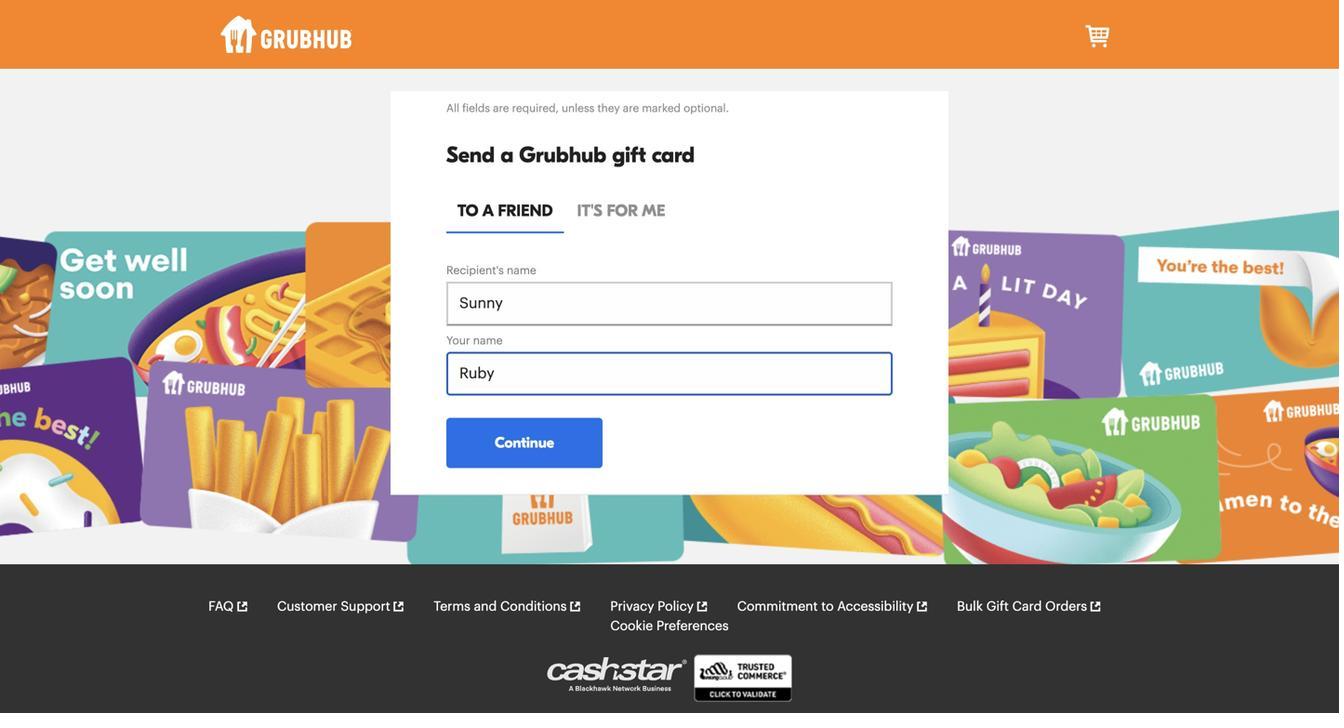 Task type: describe. For each thing, give the bounding box(es) containing it.
bulk
[[957, 600, 983, 613]]

orders
[[1045, 600, 1087, 613]]

send a grubhub gift card
[[446, 143, 695, 168]]

unless
[[562, 103, 595, 114]]

it's for me
[[577, 201, 665, 220]]

me
[[642, 201, 665, 220]]

support
[[341, 600, 390, 613]]

conditions
[[500, 600, 567, 613]]

recipient's name
[[446, 265, 536, 276]]

faq link
[[208, 597, 249, 617]]

to
[[458, 201, 479, 220]]

it's
[[577, 201, 603, 220]]

friend
[[498, 201, 553, 220]]

commitment
[[737, 600, 818, 613]]

is this for me or someone else? tab list
[[446, 190, 893, 233]]

customer
[[277, 600, 337, 613]]

accessibility
[[837, 600, 914, 613]]

name for recipient's name
[[507, 265, 536, 276]]

cashstar, a blackhawk network business image
[[547, 658, 687, 691]]

fields
[[462, 103, 490, 114]]

terms and conditions
[[434, 600, 567, 613]]

privacy policy
[[610, 600, 694, 613]]

terms and conditions link
[[434, 597, 582, 617]]

2 are from the left
[[623, 103, 639, 114]]

all fields are required, unless they are marked optional.
[[446, 103, 729, 114]]

a for to
[[482, 201, 494, 220]]

optional.
[[684, 103, 729, 114]]

card
[[1012, 600, 1042, 613]]

this site is protected by trustwave's trusted commerce program image
[[694, 655, 792, 702]]

continue button
[[446, 418, 603, 468]]

send
[[446, 143, 495, 168]]

customer support
[[277, 600, 390, 613]]

privacy
[[610, 600, 654, 613]]

all
[[446, 103, 460, 114]]

bulk gift card orders link
[[957, 597, 1102, 617]]



Task type: locate. For each thing, give the bounding box(es) containing it.
1 horizontal spatial a
[[501, 143, 514, 168]]

faq
[[208, 600, 234, 613]]

card
[[652, 143, 695, 168]]

0 horizontal spatial name
[[473, 335, 503, 346]]

preferences
[[657, 620, 729, 633]]

privacy policy link
[[610, 597, 709, 617]]

bulk gift card orders
[[957, 600, 1087, 613]]

Your name text field
[[446, 352, 893, 396]]

customer support link
[[277, 597, 405, 617]]

a
[[501, 143, 514, 168], [482, 201, 494, 220]]

your
[[446, 335, 470, 346]]

go to cart page image
[[1084, 22, 1113, 51]]

your name
[[446, 335, 503, 346]]

name
[[507, 265, 536, 276], [473, 335, 503, 346]]

are right fields
[[493, 103, 509, 114]]

name right your
[[473, 335, 503, 346]]

1 vertical spatial name
[[473, 335, 503, 346]]

gift
[[612, 143, 646, 168]]

cashstar, a blackhawk network business link
[[547, 658, 694, 703]]

name for your name
[[473, 335, 503, 346]]

recipient's
[[446, 265, 504, 276]]

and
[[474, 600, 497, 613]]

grubhub image
[[220, 16, 352, 53]]

0 horizontal spatial are
[[493, 103, 509, 114]]

a for send
[[501, 143, 514, 168]]

required,
[[512, 103, 559, 114]]

cookie
[[610, 620, 653, 633]]

a inside is this for me or someone else? tab list
[[482, 201, 494, 220]]

are
[[493, 103, 509, 114], [623, 103, 639, 114]]

policy
[[658, 600, 694, 613]]

marked
[[642, 103, 681, 114]]

name right recipient's
[[507, 265, 536, 276]]

commitment to accessibility link
[[737, 597, 929, 617]]

commitment to accessibility
[[737, 600, 914, 613]]

0 horizontal spatial a
[[482, 201, 494, 220]]

grubhub
[[519, 143, 607, 168]]

cookie preferences
[[610, 620, 729, 633]]

a right to
[[482, 201, 494, 220]]

1 horizontal spatial are
[[623, 103, 639, 114]]

gift
[[987, 600, 1009, 613]]

to
[[821, 600, 834, 613]]

cookie preferences link
[[610, 617, 729, 636]]

for
[[607, 201, 638, 220]]

1 are from the left
[[493, 103, 509, 114]]

they
[[598, 103, 620, 114]]

1 horizontal spatial name
[[507, 265, 536, 276]]

0 vertical spatial name
[[507, 265, 536, 276]]

0 vertical spatial a
[[501, 143, 514, 168]]

are right they
[[623, 103, 639, 114]]

to a friend
[[458, 201, 553, 220]]

terms
[[434, 600, 471, 613]]

Recipient's name text field
[[446, 282, 893, 326]]

continue
[[495, 434, 554, 451]]

a right send
[[501, 143, 514, 168]]

1 vertical spatial a
[[482, 201, 494, 220]]



Task type: vqa. For each thing, say whether or not it's contained in the screenshot.
to on the right bottom
yes



